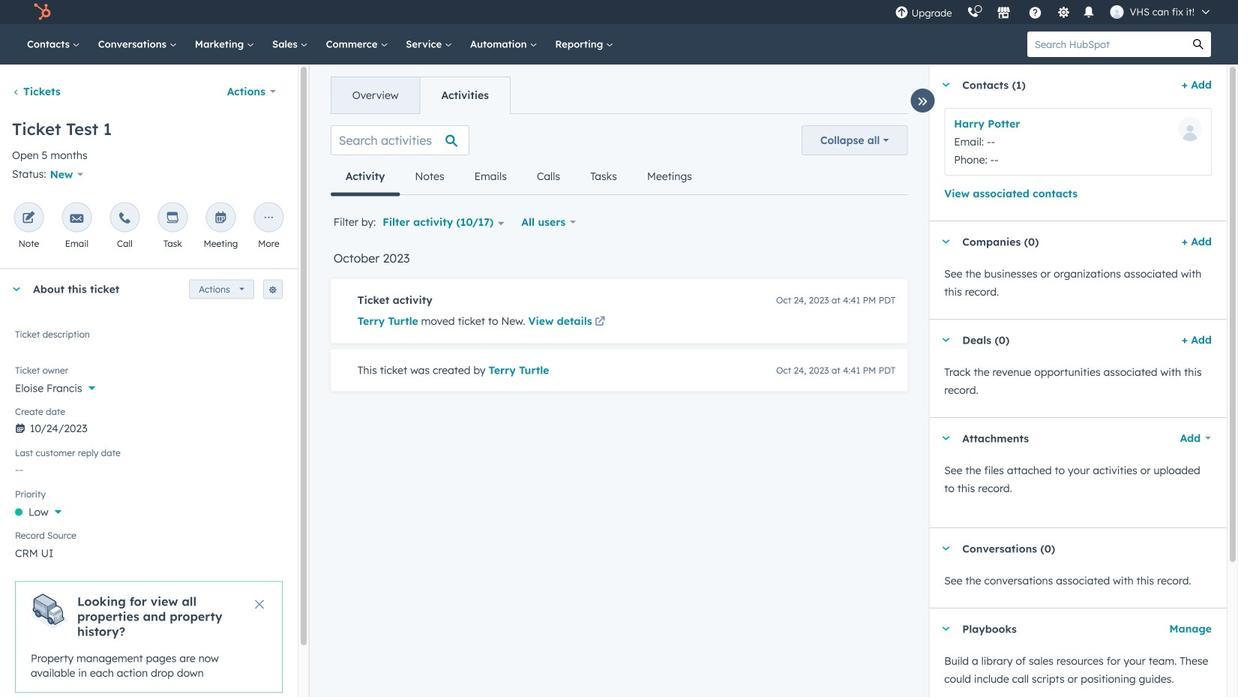 Task type: locate. For each thing, give the bounding box(es) containing it.
0 vertical spatial caret image
[[942, 83, 951, 87]]

feed
[[319, 113, 920, 409]]

marketplaces image
[[998, 7, 1011, 20]]

alert
[[15, 581, 283, 693]]

None text field
[[15, 326, 283, 356]]

link opens in a new window image
[[595, 313, 606, 331]]

menu
[[888, 0, 1221, 24]]

2 vertical spatial caret image
[[942, 547, 951, 550]]

navigation
[[331, 77, 511, 114]]

caret image
[[942, 83, 951, 87], [942, 338, 951, 342], [942, 547, 951, 550]]

1 caret image from the top
[[942, 83, 951, 87]]

1 vertical spatial caret image
[[942, 338, 951, 342]]

Search HubSpot search field
[[1028, 32, 1186, 57]]

caret image
[[942, 240, 951, 243], [12, 287, 21, 291], [942, 436, 951, 440], [942, 627, 951, 631]]

tab list
[[331, 158, 708, 196]]

email image
[[70, 212, 84, 225]]

-- text field
[[15, 456, 283, 480]]



Task type: vqa. For each thing, say whether or not it's contained in the screenshot.
Reporting "link"
no



Task type: describe. For each thing, give the bounding box(es) containing it.
call image
[[118, 212, 132, 225]]

manage card settings image
[[268, 286, 277, 295]]

terry turtle image
[[1111, 5, 1124, 19]]

MM/DD/YYYY text field
[[15, 414, 283, 438]]

3 caret image from the top
[[942, 547, 951, 550]]

Search activities search field
[[331, 125, 470, 155]]

link opens in a new window image
[[595, 317, 606, 328]]

2 caret image from the top
[[942, 338, 951, 342]]

note image
[[22, 212, 36, 225]]

more image
[[262, 212, 276, 225]]

close image
[[255, 600, 264, 609]]

task image
[[166, 212, 180, 225]]

meeting image
[[214, 212, 228, 225]]



